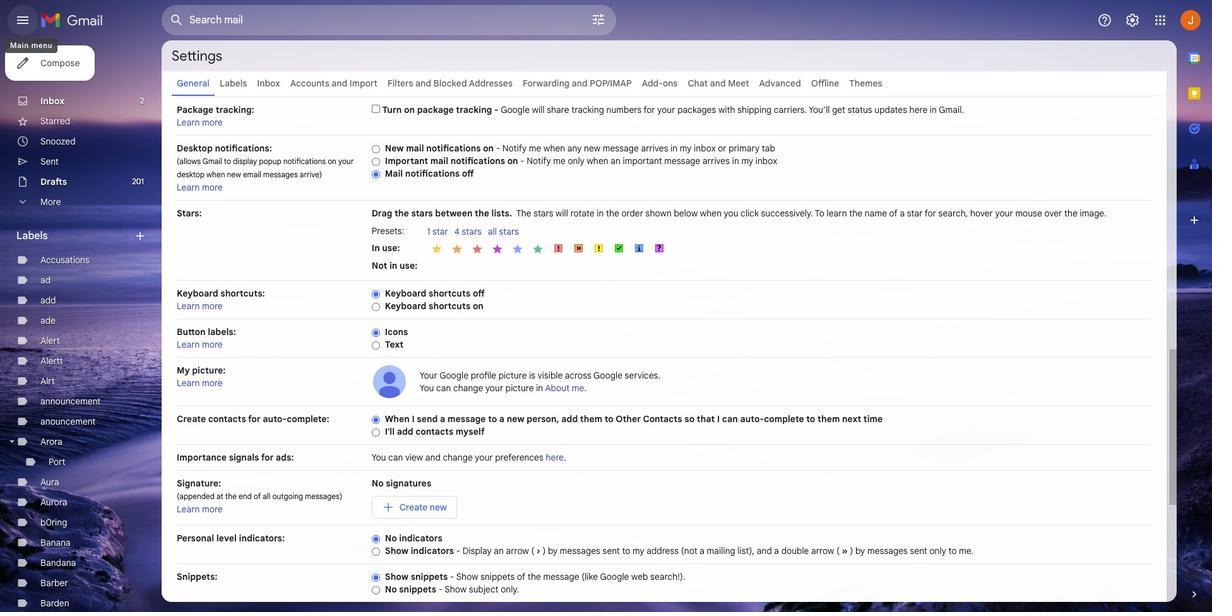 Task type: vqa. For each thing, say whether or not it's contained in the screenshot.
the bottom Actions
no



Task type: describe. For each thing, give the bounding box(es) containing it.
show right show indicators option
[[385, 546, 409, 557]]

web
[[631, 571, 648, 583]]

arora
[[40, 436, 62, 448]]

forwarding
[[523, 78, 570, 89]]

a left person, on the left bottom
[[499, 414, 505, 425]]

accounts and import link
[[290, 78, 378, 89]]

subject
[[469, 584, 499, 595]]

and for chat
[[710, 78, 726, 89]]

next
[[842, 414, 861, 425]]

arrive)
[[300, 170, 322, 179]]

gmail image
[[40, 8, 109, 33]]

your inside "desktop notifications: (allows gmail to display popup notifications on your desktop when new email messages arrive) learn more"
[[338, 157, 354, 166]]

general link
[[177, 78, 210, 89]]

ad link
[[40, 275, 51, 286]]

for left search,
[[925, 208, 936, 219]]

shortcuts for on
[[429, 301, 471, 312]]

me for only
[[553, 155, 566, 167]]

0 vertical spatial inbox link
[[257, 78, 280, 89]]

shortcuts for off
[[429, 288, 471, 299]]

successively.
[[761, 208, 813, 219]]

create new button
[[372, 496, 457, 519]]

2 ( from the left
[[837, 546, 840, 557]]

outgoing
[[272, 492, 303, 501]]

settings image
[[1125, 13, 1140, 28]]

google right your
[[440, 370, 469, 381]]

1 horizontal spatial arrives
[[703, 155, 730, 167]]

so
[[685, 414, 695, 425]]

compose
[[40, 57, 80, 69]]

1 vertical spatial use:
[[400, 260, 418, 271]]

no indicators
[[385, 533, 442, 544]]

1 vertical spatial inbox
[[756, 155, 777, 167]]

in inside your google profile picture is visible across google services. you can change your picture in about me .
[[536, 383, 543, 394]]

labels heading
[[16, 230, 134, 242]]

carriers.
[[774, 104, 807, 116]]

2 horizontal spatial my
[[742, 155, 753, 167]]

2 auto- from the left
[[740, 414, 764, 425]]

time
[[864, 414, 883, 425]]

when inside "desktop notifications: (allows gmail to display popup notifications on your desktop when new email messages arrive) learn more"
[[207, 170, 225, 179]]

1 vertical spatial add
[[562, 414, 578, 425]]

for up signals
[[248, 414, 261, 425]]

signatures
[[386, 478, 431, 489]]

1 vertical spatial contacts
[[416, 426, 454, 438]]

show left subject
[[445, 584, 467, 595]]

chat and meet
[[688, 78, 749, 89]]

Search mail text field
[[189, 14, 556, 27]]

for right numbers
[[644, 104, 655, 116]]

in left gmail.
[[930, 104, 937, 116]]

share
[[547, 104, 569, 116]]

No snippets radio
[[372, 586, 380, 595]]

notify for notify me when any new message arrives in my inbox or primary tab
[[502, 143, 527, 154]]

add-
[[642, 78, 663, 89]]

in right rotate
[[597, 208, 604, 219]]

chat and meet link
[[688, 78, 749, 89]]

›
[[537, 546, 540, 557]]

keyboard for keyboard shortcuts: learn more
[[177, 288, 218, 299]]

more for shortcuts:
[[202, 301, 223, 312]]

stars right the
[[534, 208, 553, 219]]

New mail notifications on radio
[[372, 144, 380, 154]]

for left the ads: on the bottom of page
[[261, 452, 274, 463]]

google right across
[[594, 370, 623, 381]]

filters and blocked addresses
[[388, 78, 513, 89]]

me inside your google profile picture is visible across google services. you can change your picture in about me .
[[572, 383, 584, 394]]

1 by from the left
[[548, 546, 558, 557]]

new left person, on the left bottom
[[507, 414, 525, 425]]

barden
[[40, 598, 69, 609]]

to left other
[[605, 414, 614, 425]]

your google profile picture is visible across google services. you can change your picture in about me .
[[420, 370, 660, 394]]

message up important
[[603, 143, 639, 154]]

the left lists.
[[475, 208, 489, 219]]

desktop notifications: (allows gmail to display popup notifications on your desktop when new email messages arrive) learn more
[[177, 143, 354, 193]]

keyboard for keyboard shortcuts on
[[385, 301, 427, 312]]

filters and blocked addresses link
[[388, 78, 513, 89]]

packages
[[678, 104, 716, 116]]

Text radio
[[372, 341, 380, 350]]

(not
[[681, 546, 698, 557]]

stars right 4
[[462, 226, 482, 237]]

2 them from the left
[[818, 414, 840, 425]]

learn more link for keyboard
[[177, 301, 223, 312]]

show indicators - display an arrow ( › ) by messages sent to my address (not a mailing list), and a double arrow ( » ) by messages sent only to me.
[[385, 546, 974, 557]]

Keyboard shortcuts on radio
[[372, 302, 380, 312]]

learn more link for package
[[177, 117, 223, 128]]

general
[[177, 78, 210, 89]]

banana
[[40, 537, 71, 549]]

create new
[[400, 502, 447, 513]]

gmail.
[[939, 104, 964, 116]]

and right list),
[[757, 546, 772, 557]]

0 vertical spatial contacts
[[208, 414, 246, 425]]

labels link
[[220, 78, 247, 89]]

the left order
[[606, 208, 619, 219]]

messages inside "desktop notifications: (allows gmail to display popup notifications on your desktop when new email messages arrive) learn more"
[[263, 170, 298, 179]]

Mail notifications off radio
[[372, 170, 380, 179]]

add link
[[40, 295, 56, 306]]

(appended
[[177, 492, 215, 501]]

2 tracking from the left
[[572, 104, 604, 116]]

advanced search options image
[[586, 7, 611, 32]]

preferences
[[495, 452, 544, 463]]

2 learn more link from the top
[[177, 182, 223, 193]]

your right hover
[[995, 208, 1013, 219]]

Icons radio
[[372, 328, 380, 338]]

1 vertical spatial change
[[443, 452, 473, 463]]

show right the show snippets radio
[[385, 571, 409, 583]]

display
[[463, 546, 492, 557]]

learn for package
[[177, 117, 200, 128]]

status
[[848, 104, 872, 116]]

1 vertical spatial you
[[372, 452, 386, 463]]

announcement link
[[40, 396, 101, 407]]

create for create new
[[400, 502, 428, 513]]

a up i'll add contacts myself
[[440, 414, 445, 425]]

primary
[[729, 143, 760, 154]]

1
[[427, 226, 430, 237]]

not in use:
[[372, 260, 418, 271]]

your down ons
[[657, 104, 675, 116]]

labels for 'labels' "link"
[[220, 78, 247, 89]]

can inside your google profile picture is visible across google services. you can change your picture in about me .
[[436, 383, 451, 394]]

learn for keyboard
[[177, 301, 200, 312]]

learn inside signature: (appended at the end of all outgoing messages) learn more
[[177, 504, 200, 515]]

4
[[454, 226, 460, 237]]

person,
[[527, 414, 559, 425]]

snippets for show subject only.
[[399, 584, 436, 595]]

barden link
[[40, 598, 69, 609]]

at
[[217, 492, 223, 501]]

your inside your google profile picture is visible across google services. you can change your picture in about me .
[[486, 383, 503, 394]]

»
[[842, 546, 848, 557]]

indicators:
[[239, 533, 285, 544]]

when left any
[[544, 143, 565, 154]]

barber
[[40, 578, 68, 589]]

1 vertical spatial inbox link
[[40, 95, 64, 107]]

only.
[[501, 584, 519, 595]]

accusations link
[[40, 254, 89, 266]]

my
[[177, 365, 190, 376]]

1 horizontal spatial inbox
[[257, 78, 280, 89]]

1 tracking from the left
[[456, 104, 492, 116]]

aura link
[[40, 477, 59, 488]]

order
[[622, 208, 643, 219]]

your
[[420, 370, 437, 381]]

more inside signature: (appended at the end of all outgoing messages) learn more
[[202, 504, 223, 515]]

a left double
[[774, 546, 779, 557]]

alert link
[[40, 335, 60, 347]]

click
[[741, 208, 759, 219]]

1 ( from the left
[[531, 546, 534, 557]]

my for (not
[[633, 546, 644, 557]]

mouse
[[1016, 208, 1042, 219]]

the right learn
[[849, 208, 863, 219]]

ad
[[40, 275, 51, 286]]

display
[[233, 157, 257, 166]]

image.
[[1080, 208, 1107, 219]]

2 vertical spatial no
[[385, 584, 397, 595]]

keyboard for keyboard shortcuts off
[[385, 288, 427, 299]]

shipping
[[738, 104, 772, 116]]

icons
[[385, 326, 408, 338]]

shortcuts:
[[221, 288, 265, 299]]

search mail image
[[165, 9, 188, 32]]

you can view and change your preferences here .
[[372, 452, 566, 463]]

desktop
[[177, 143, 213, 154]]

support image
[[1097, 13, 1113, 28]]

6 learn more link from the top
[[177, 504, 223, 515]]

add inside labels navigation
[[40, 295, 56, 306]]

new inside 'button'
[[430, 502, 447, 513]]

the right over
[[1065, 208, 1078, 219]]

off for mail notifications off
[[462, 168, 474, 179]]

picture image
[[372, 364, 407, 400]]

b0ring
[[40, 517, 67, 528]]

in down primary
[[732, 155, 739, 167]]

meet
[[728, 78, 749, 89]]

myself
[[456, 426, 485, 438]]

0 horizontal spatial can
[[388, 452, 403, 463]]

0 vertical spatial picture
[[499, 370, 527, 381]]

to left me.
[[949, 546, 957, 557]]

your down myself
[[475, 452, 493, 463]]

to right complete
[[807, 414, 815, 425]]

pop/imap
[[590, 78, 632, 89]]

alert
[[40, 335, 60, 347]]

1 ) from the left
[[543, 546, 546, 557]]

labels:
[[208, 326, 236, 338]]

1 vertical spatial here
[[546, 452, 564, 463]]

2 horizontal spatial messages
[[867, 546, 908, 557]]

new up 'important mail notifications on - notify me only when an important message arrives in my inbox'
[[584, 143, 601, 154]]

0 vertical spatial here
[[910, 104, 928, 116]]

google down addresses
[[501, 104, 530, 116]]

the down ›
[[528, 571, 541, 583]]

0 vertical spatial star
[[907, 208, 923, 219]]

when left you
[[700, 208, 722, 219]]

end
[[239, 492, 252, 501]]

learn for button
[[177, 339, 200, 350]]

mail for new
[[406, 143, 424, 154]]

drag the stars between the lists. the stars will rotate in the order shown below when you click successively. to learn the name of a star for search, hover your mouse over the image.
[[372, 208, 1107, 219]]

create contacts for auto-complete:
[[177, 414, 329, 425]]

sent link
[[40, 156, 59, 167]]

services.
[[625, 370, 660, 381]]

2 i from the left
[[717, 414, 720, 425]]

drafts link
[[40, 176, 67, 188]]

2 arrow from the left
[[811, 546, 834, 557]]

1 vertical spatial picture
[[506, 383, 534, 394]]

1 vertical spatial star
[[433, 226, 448, 237]]

important mail notifications on - notify me only when an important message arrives in my inbox
[[385, 155, 777, 167]]

banana link
[[40, 537, 71, 549]]

change inside your google profile picture is visible across google services. you can change your picture in about me .
[[453, 383, 483, 394]]

turn on package tracking - google will share tracking numbers for your packages with shipping carriers. you'll get status updates here in gmail.
[[382, 104, 964, 116]]

about
[[545, 383, 570, 394]]



Task type: locate. For each thing, give the bounding box(es) containing it.
. inside your google profile picture is visible across google services. you can change your picture in about me .
[[584, 383, 587, 394]]

to down profile
[[488, 414, 497, 425]]

no for no signatures
[[372, 478, 384, 489]]

aurora link
[[40, 497, 67, 508]]

my picture: learn more
[[177, 365, 226, 389]]

1 vertical spatial labels
[[16, 230, 48, 242]]

my down primary
[[742, 155, 753, 167]]

mail
[[406, 143, 424, 154], [430, 155, 448, 167]]

contacts up importance signals for ads:
[[208, 414, 246, 425]]

snoozed
[[40, 136, 76, 147]]

important
[[623, 155, 662, 167]]

6 learn from the top
[[177, 504, 200, 515]]

that
[[697, 414, 715, 425]]

keyboard inside keyboard shortcuts: learn more
[[177, 288, 218, 299]]

1 them from the left
[[580, 414, 602, 425]]

When I send a message to a new person, add them to Other Contacts so that I can auto-complete to them next time radio
[[372, 415, 380, 425]]

0 vertical spatial create
[[177, 414, 206, 425]]

them left next
[[818, 414, 840, 425]]

0 vertical spatial me
[[529, 143, 541, 154]]

0 horizontal spatial here
[[546, 452, 564, 463]]

learn inside "desktop notifications: (allows gmail to display popup notifications on your desktop when new email messages arrive) learn more"
[[177, 182, 200, 193]]

of inside signature: (appended at the end of all outgoing messages) learn more
[[254, 492, 261, 501]]

complete:
[[287, 414, 329, 425]]

1 vertical spatial mail
[[430, 155, 448, 167]]

by right »
[[856, 546, 865, 557]]

2 vertical spatial of
[[517, 571, 525, 583]]

package tracking: learn more
[[177, 104, 254, 128]]

create up importance
[[177, 414, 206, 425]]

change
[[453, 383, 483, 394], [443, 452, 473, 463]]

learn more link up button
[[177, 301, 223, 312]]

learn more link for button
[[177, 339, 223, 350]]

picture left "is"
[[499, 370, 527, 381]]

me left any
[[529, 143, 541, 154]]

more inside keyboard shortcuts: learn more
[[202, 301, 223, 312]]

snippets up only.
[[481, 571, 515, 583]]

0 horizontal spatial .
[[564, 452, 566, 463]]

1 learn from the top
[[177, 117, 200, 128]]

mail up mail notifications off
[[430, 155, 448, 167]]

0 vertical spatial labels
[[220, 78, 247, 89]]

no right no indicators option
[[385, 533, 397, 544]]

starred
[[40, 116, 70, 127]]

you down your
[[420, 383, 434, 394]]

1 horizontal spatial will
[[556, 208, 568, 219]]

1 horizontal spatial auto-
[[740, 414, 764, 425]]

2 sent from the left
[[910, 546, 927, 557]]

keyboard right keyboard shortcuts off option
[[385, 288, 427, 299]]

create for create contacts for auto-complete:
[[177, 414, 206, 425]]

messages up (like
[[560, 546, 600, 557]]

will left share
[[532, 104, 545, 116]]

button
[[177, 326, 206, 338]]

no snippets - show subject only.
[[385, 584, 519, 595]]

learn down the my
[[177, 378, 200, 389]]

learn more link for my
[[177, 378, 223, 389]]

0 horizontal spatial (
[[531, 546, 534, 557]]

numbers
[[606, 104, 642, 116]]

list),
[[738, 546, 755, 557]]

stars down lists.
[[499, 226, 519, 237]]

of for show snippets - show snippets of the message (like google web search!).
[[517, 571, 525, 583]]

more down picture:
[[202, 378, 223, 389]]

no for no indicators
[[385, 533, 397, 544]]

b0ring link
[[40, 517, 67, 528]]

messages down popup at the top of page
[[263, 170, 298, 179]]

an right display
[[494, 546, 504, 557]]

2 horizontal spatial can
[[722, 414, 738, 425]]

not
[[372, 260, 387, 271]]

3 learn from the top
[[177, 301, 200, 312]]

on inside "desktop notifications: (allows gmail to display popup notifications on your desktop when new email messages arrive) learn more"
[[328, 157, 336, 166]]

1 horizontal spatial you
[[420, 383, 434, 394]]

the inside signature: (appended at the end of all outgoing messages) learn more
[[225, 492, 237, 501]]

No indicators radio
[[372, 535, 380, 544]]

can down your
[[436, 383, 451, 394]]

you down i'll add contacts myself radio
[[372, 452, 386, 463]]

my for or
[[680, 143, 692, 154]]

( left ›
[[531, 546, 534, 557]]

1 vertical spatial no
[[385, 533, 397, 544]]

sent left me.
[[910, 546, 927, 557]]

shown
[[646, 208, 672, 219]]

picture down "is"
[[506, 383, 534, 394]]

lists.
[[492, 208, 512, 219]]

1 vertical spatial .
[[564, 452, 566, 463]]

1 horizontal spatial of
[[517, 571, 525, 583]]

1 horizontal spatial i
[[717, 414, 720, 425]]

1 learn more link from the top
[[177, 117, 223, 128]]

contacts
[[208, 414, 246, 425], [416, 426, 454, 438]]

desktop
[[177, 170, 205, 179]]

. right preferences
[[564, 452, 566, 463]]

1 shortcuts from the top
[[429, 288, 471, 299]]

0 horizontal spatial will
[[532, 104, 545, 116]]

you
[[420, 383, 434, 394], [372, 452, 386, 463]]

more for tracking:
[[202, 117, 223, 128]]

0 vertical spatial change
[[453, 383, 483, 394]]

learn for my
[[177, 378, 200, 389]]

0 horizontal spatial only
[[568, 155, 585, 167]]

1 more from the top
[[202, 117, 223, 128]]

0 horizontal spatial sent
[[603, 546, 620, 557]]

3 more from the top
[[202, 301, 223, 312]]

4 stars link
[[454, 226, 488, 239]]

2 vertical spatial add
[[397, 426, 413, 438]]

double
[[781, 546, 809, 557]]

snippets:
[[177, 571, 217, 583]]

(allows
[[177, 157, 201, 166]]

notify
[[502, 143, 527, 154], [527, 155, 551, 167]]

1 horizontal spatial create
[[400, 502, 428, 513]]

1 horizontal spatial arrow
[[811, 546, 834, 557]]

indicators for show
[[411, 546, 454, 557]]

message left (like
[[543, 571, 579, 583]]

1 vertical spatial an
[[494, 546, 504, 557]]

of for signature: (appended at the end of all outgoing messages) learn more
[[254, 492, 261, 501]]

1 sent from the left
[[603, 546, 620, 557]]

button labels: learn more
[[177, 326, 236, 350]]

aurora
[[40, 497, 67, 508]]

1 horizontal spatial an
[[611, 155, 621, 167]]

labels navigation
[[0, 40, 162, 612]]

notifications
[[426, 143, 481, 154], [451, 155, 505, 167], [283, 157, 326, 166], [405, 168, 460, 179]]

(like
[[582, 571, 598, 583]]

your left important mail notifications on radio
[[338, 157, 354, 166]]

1 horizontal spatial only
[[930, 546, 946, 557]]

package
[[417, 104, 454, 116]]

over
[[1045, 208, 1062, 219]]

personal level indicators:
[[177, 533, 285, 544]]

is
[[529, 370, 536, 381]]

2 by from the left
[[856, 546, 865, 557]]

all down lists.
[[488, 226, 497, 237]]

2 more from the top
[[202, 182, 223, 193]]

here right preferences
[[546, 452, 564, 463]]

tracking down addresses
[[456, 104, 492, 116]]

the right drag
[[395, 208, 409, 219]]

in down turn on package tracking - google will share tracking numbers for your packages with shipping carriers. you'll get status updates here in gmail.
[[671, 143, 678, 154]]

0 vertical spatial mail
[[406, 143, 424, 154]]

1 i from the left
[[412, 414, 415, 425]]

notify for notify me only when an important message arrives in my inbox
[[527, 155, 551, 167]]

auto- right that
[[740, 414, 764, 425]]

indicators down create new
[[399, 533, 442, 544]]

more inside "desktop notifications: (allows gmail to display popup notifications on your desktop when new email messages arrive) learn more"
[[202, 182, 223, 193]]

i left send
[[412, 414, 415, 425]]

5 more from the top
[[202, 378, 223, 389]]

new inside "desktop notifications: (allows gmail to display popup notifications on your desktop when new email messages arrive) learn more"
[[227, 170, 241, 179]]

1 horizontal spatial contacts
[[416, 426, 454, 438]]

advanced
[[759, 78, 801, 89]]

0 vertical spatial use:
[[382, 242, 400, 254]]

when
[[385, 414, 410, 425]]

more inside button labels: learn more
[[202, 339, 223, 350]]

notify left any
[[502, 143, 527, 154]]

off for keyboard shortcuts off
[[473, 288, 485, 299]]

off
[[462, 168, 474, 179], [473, 288, 485, 299]]

stars:
[[177, 208, 202, 219]]

snippets
[[411, 571, 448, 583], [481, 571, 515, 583], [399, 584, 436, 595]]

show up no snippets - show subject only.
[[456, 571, 478, 583]]

visible
[[538, 370, 563, 381]]

Show snippets radio
[[372, 573, 380, 583]]

inbox link right 'labels' "link"
[[257, 78, 280, 89]]

message right important
[[664, 155, 701, 167]]

arrow left »
[[811, 546, 834, 557]]

labels for labels "heading"
[[16, 230, 48, 242]]

more for labels:
[[202, 339, 223, 350]]

can
[[436, 383, 451, 394], [722, 414, 738, 425], [388, 452, 403, 463]]

shortcuts down keyboard shortcuts off
[[429, 301, 471, 312]]

1 auto- from the left
[[263, 414, 287, 425]]

more inside my picture: learn more
[[202, 378, 223, 389]]

2 horizontal spatial of
[[889, 208, 898, 219]]

0 vertical spatial shortcuts
[[429, 288, 471, 299]]

0 horizontal spatial inbox
[[694, 143, 716, 154]]

star left search,
[[907, 208, 923, 219]]

0 horizontal spatial add
[[40, 295, 56, 306]]

i'll
[[385, 426, 395, 438]]

4 more from the top
[[202, 339, 223, 350]]

1 horizontal spatial them
[[818, 414, 840, 425]]

5 learn from the top
[[177, 378, 200, 389]]

a right (not
[[700, 546, 705, 557]]

learn inside keyboard shortcuts: learn more
[[177, 301, 200, 312]]

inbox left or
[[694, 143, 716, 154]]

a right "name"
[[900, 208, 905, 219]]

snippets for show snippets of the message (like google web search!).
[[411, 571, 448, 583]]

( left »
[[837, 546, 840, 557]]

1 vertical spatial can
[[722, 414, 738, 425]]

0 vertical spatial add
[[40, 295, 56, 306]]

1 horizontal spatial here
[[910, 104, 928, 116]]

here link
[[546, 452, 564, 463]]

1 horizontal spatial messages
[[560, 546, 600, 557]]

address
[[647, 546, 679, 557]]

rotate
[[571, 208, 595, 219]]

themes link
[[849, 78, 882, 89]]

more down labels:
[[202, 339, 223, 350]]

messages right »
[[867, 546, 908, 557]]

mailing
[[707, 546, 735, 557]]

0 horizontal spatial inbox
[[40, 95, 64, 107]]

picture
[[499, 370, 527, 381], [506, 383, 534, 394]]

labels inside navigation
[[16, 230, 48, 242]]

contacts down send
[[416, 426, 454, 438]]

0 horizontal spatial all
[[263, 492, 270, 501]]

package
[[177, 104, 213, 116]]

I'll add contacts myself radio
[[372, 428, 380, 437]]

labels down more
[[16, 230, 48, 242]]

and for forwarding
[[572, 78, 588, 89]]

keyboard up button
[[177, 288, 218, 299]]

1 horizontal spatial star
[[907, 208, 923, 219]]

google right (like
[[600, 571, 629, 583]]

0 vertical spatial arrives
[[641, 143, 668, 154]]

0 horizontal spatial messages
[[263, 170, 298, 179]]

use: down in use:
[[400, 260, 418, 271]]

notifications inside "desktop notifications: (allows gmail to display popup notifications on your desktop when new email messages arrive) learn more"
[[283, 157, 326, 166]]

0 horizontal spatial me
[[529, 143, 541, 154]]

message up myself
[[448, 414, 486, 425]]

menu
[[31, 41, 53, 50]]

1 horizontal spatial can
[[436, 383, 451, 394]]

0 horizontal spatial tracking
[[456, 104, 492, 116]]

0 vertical spatial off
[[462, 168, 474, 179]]

new
[[385, 143, 404, 154]]

learn inside button labels: learn more
[[177, 339, 200, 350]]

gmail
[[203, 157, 222, 166]]

create down the signatures
[[400, 502, 428, 513]]

1 horizontal spatial my
[[680, 143, 692, 154]]

) right »
[[850, 546, 853, 557]]

importance
[[177, 452, 227, 463]]

new down display
[[227, 170, 241, 179]]

my left the address in the bottom right of the page
[[633, 546, 644, 557]]

and for accounts
[[332, 78, 347, 89]]

1 arrow from the left
[[506, 546, 529, 557]]

1 horizontal spatial inbox
[[756, 155, 777, 167]]

snippets up no snippets - show subject only.
[[411, 571, 448, 583]]

0 horizontal spatial create
[[177, 414, 206, 425]]

show
[[385, 546, 409, 557], [385, 571, 409, 583], [456, 571, 478, 583], [445, 584, 467, 595]]

0 horizontal spatial auto-
[[263, 414, 287, 425]]

1 horizontal spatial sent
[[910, 546, 927, 557]]

1 vertical spatial create
[[400, 502, 428, 513]]

Keyboard shortcuts off radio
[[372, 290, 380, 299]]

4 learn more link from the top
[[177, 339, 223, 350]]

0 vertical spatial inbox
[[694, 143, 716, 154]]

a
[[900, 208, 905, 219], [440, 414, 445, 425], [499, 414, 505, 425], [700, 546, 705, 557], [774, 546, 779, 557]]

labels up tracking:
[[220, 78, 247, 89]]

and right view
[[425, 452, 441, 463]]

0 horizontal spatial arrow
[[506, 546, 529, 557]]

1 horizontal spatial all
[[488, 226, 497, 237]]

2 shortcuts from the top
[[429, 301, 471, 312]]

0 vertical spatial indicators
[[399, 533, 442, 544]]

1 horizontal spatial by
[[856, 546, 865, 557]]

star right 1
[[433, 226, 448, 237]]

auto- up the ads: on the bottom of page
[[263, 414, 287, 425]]

any
[[568, 143, 582, 154]]

2 vertical spatial my
[[633, 546, 644, 557]]

keyboard up icons
[[385, 301, 427, 312]]

0 vertical spatial you
[[420, 383, 434, 394]]

keyboard shortcuts on
[[385, 301, 484, 312]]

to
[[815, 208, 825, 219]]

stars up 1
[[411, 208, 433, 219]]

me for when
[[529, 143, 541, 154]]

0 horizontal spatial you
[[372, 452, 386, 463]]

indicators for no
[[399, 533, 442, 544]]

add up "ade"
[[40, 295, 56, 306]]

the right at
[[225, 492, 237, 501]]

0 vertical spatial only
[[568, 155, 585, 167]]

1 vertical spatial shortcuts
[[429, 301, 471, 312]]

your
[[657, 104, 675, 116], [338, 157, 354, 166], [995, 208, 1013, 219], [486, 383, 503, 394], [475, 452, 493, 463]]

of
[[889, 208, 898, 219], [254, 492, 261, 501], [517, 571, 525, 583]]

1 vertical spatial me
[[553, 155, 566, 167]]

0 vertical spatial all
[[488, 226, 497, 237]]

None checkbox
[[372, 105, 380, 113]]

hover
[[970, 208, 993, 219]]

importance signals for ads:
[[177, 452, 294, 463]]

4 learn from the top
[[177, 339, 200, 350]]

show snippets - show snippets of the message (like google web search!).
[[385, 571, 685, 583]]

tab list
[[1177, 40, 1212, 567]]

arrives up important
[[641, 143, 668, 154]]

more inside the package tracking: learn more
[[202, 117, 223, 128]]

to inside "desktop notifications: (allows gmail to display popup notifications on your desktop when new email messages arrive) learn more"
[[224, 157, 231, 166]]

learn down desktop
[[177, 182, 200, 193]]

shortcuts up keyboard shortcuts on
[[429, 288, 471, 299]]

alertt link
[[40, 355, 63, 367]]

of up only.
[[517, 571, 525, 583]]

here
[[910, 104, 928, 116], [546, 452, 564, 463]]

1 vertical spatial off
[[473, 288, 485, 299]]

all inside signature: (appended at the end of all outgoing messages) learn more
[[263, 492, 270, 501]]

your down profile
[[486, 383, 503, 394]]

. down across
[[584, 383, 587, 394]]

None search field
[[162, 5, 616, 35]]

offline link
[[811, 78, 839, 89]]

1 horizontal spatial inbox link
[[257, 78, 280, 89]]

1 horizontal spatial tracking
[[572, 104, 604, 116]]

more for picture:
[[202, 378, 223, 389]]

create inside 'button'
[[400, 502, 428, 513]]

Show indicators radio
[[372, 547, 380, 557]]

in
[[930, 104, 937, 116], [671, 143, 678, 154], [732, 155, 739, 167], [597, 208, 604, 219], [390, 260, 397, 271], [536, 383, 543, 394]]

1 vertical spatial arrives
[[703, 155, 730, 167]]

and left "import"
[[332, 78, 347, 89]]

2 vertical spatial can
[[388, 452, 403, 463]]

2 ) from the left
[[850, 546, 853, 557]]

me.
[[959, 546, 974, 557]]

alrt
[[40, 376, 55, 387]]

by right ›
[[548, 546, 558, 557]]

bandana
[[40, 558, 76, 569]]

Important mail notifications on radio
[[372, 157, 380, 167]]

1 horizontal spatial add
[[397, 426, 413, 438]]

0 vertical spatial an
[[611, 155, 621, 167]]

0 vertical spatial inbox
[[257, 78, 280, 89]]

0 horizontal spatial an
[[494, 546, 504, 557]]

0 horizontal spatial )
[[543, 546, 546, 557]]

to left the address in the bottom right of the page
[[622, 546, 630, 557]]

across
[[565, 370, 592, 381]]

2 learn from the top
[[177, 182, 200, 193]]

the
[[516, 208, 531, 219]]

profile
[[471, 370, 496, 381]]

5 learn more link from the top
[[177, 378, 223, 389]]

0 vertical spatial of
[[889, 208, 898, 219]]

learn down button
[[177, 339, 200, 350]]

and for filters
[[416, 78, 431, 89]]

1 vertical spatial indicators
[[411, 546, 454, 557]]

i
[[412, 414, 415, 425], [717, 414, 720, 425]]

all left outgoing
[[263, 492, 270, 501]]

you inside your google profile picture is visible across google services. you can change your picture in about me .
[[420, 383, 434, 394]]

0 horizontal spatial mail
[[406, 143, 424, 154]]

keyboard
[[177, 288, 218, 299], [385, 288, 427, 299], [385, 301, 427, 312]]

2 vertical spatial me
[[572, 383, 584, 394]]

in right not
[[390, 260, 397, 271]]

themes
[[849, 78, 882, 89]]

inbox inside labels navigation
[[40, 95, 64, 107]]

mail for important
[[430, 155, 448, 167]]

sent
[[40, 156, 59, 167]]

learn inside the package tracking: learn more
[[177, 117, 200, 128]]

0 vertical spatial my
[[680, 143, 692, 154]]

0 horizontal spatial labels
[[16, 230, 48, 242]]

0 vertical spatial can
[[436, 383, 451, 394]]

0 horizontal spatial i
[[412, 414, 415, 425]]

0 horizontal spatial inbox link
[[40, 95, 64, 107]]

1 vertical spatial my
[[742, 155, 753, 167]]

0 horizontal spatial star
[[433, 226, 448, 237]]

1 vertical spatial will
[[556, 208, 568, 219]]

when down the new mail notifications on - notify me when any new message arrives in my inbox or primary tab
[[587, 155, 609, 167]]

learn inside my picture: learn more
[[177, 378, 200, 389]]

inbox down tab
[[756, 155, 777, 167]]

labels
[[220, 78, 247, 89], [16, 230, 48, 242]]

main menu image
[[15, 13, 30, 28]]

0 horizontal spatial my
[[633, 546, 644, 557]]

port
[[49, 457, 65, 468]]

only down any
[[568, 155, 585, 167]]

create
[[177, 414, 206, 425], [400, 502, 428, 513]]

for
[[644, 104, 655, 116], [925, 208, 936, 219], [248, 414, 261, 425], [261, 452, 274, 463]]

more down desktop
[[202, 182, 223, 193]]

1 vertical spatial inbox
[[40, 95, 64, 107]]

1 horizontal spatial mail
[[430, 155, 448, 167]]

auto-
[[263, 414, 287, 425], [740, 414, 764, 425]]

keyboard shortcuts off
[[385, 288, 485, 299]]

learn
[[827, 208, 847, 219]]

learn up button
[[177, 301, 200, 312]]

3 learn more link from the top
[[177, 301, 223, 312]]

signals
[[229, 452, 259, 463]]

6 more from the top
[[202, 504, 223, 515]]

learn more link down desktop
[[177, 182, 223, 193]]

more down at
[[202, 504, 223, 515]]

2 horizontal spatial add
[[562, 414, 578, 425]]

0 horizontal spatial contacts
[[208, 414, 246, 425]]



